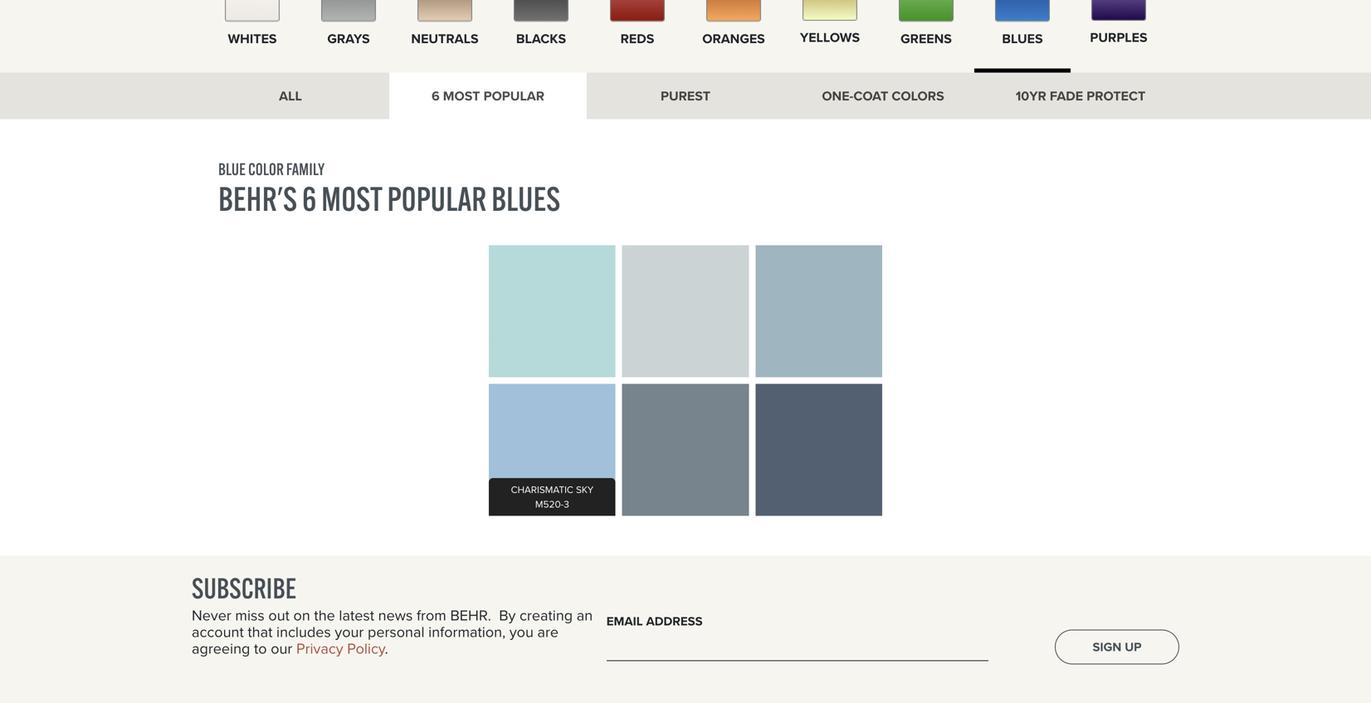 Task type: describe. For each thing, give the bounding box(es) containing it.
behr's
[[218, 178, 297, 219]]

creating
[[520, 604, 573, 626]]

privacy policy .
[[296, 638, 388, 660]]

address
[[646, 612, 703, 631]]

fade
[[1050, 86, 1084, 106]]

by
[[499, 604, 516, 626]]

account
[[192, 621, 244, 643]]

news
[[378, 604, 413, 626]]

yellow image
[[803, 0, 858, 21]]

purples
[[1091, 28, 1148, 47]]

blacks
[[516, 28, 566, 48]]

your
[[335, 621, 364, 643]]

miss
[[235, 604, 265, 626]]

personal
[[368, 621, 425, 643]]

sign up
[[1093, 638, 1142, 656]]

from
[[417, 604, 447, 626]]

gray image
[[321, 0, 376, 22]]

blues
[[492, 178, 561, 219]]

out
[[269, 604, 290, 626]]

10yr
[[1016, 86, 1047, 106]]

Email Address email field
[[607, 636, 989, 661]]

charismatic sky m520-3
[[511, 482, 594, 512]]

email
[[607, 612, 643, 631]]

that
[[248, 621, 273, 643]]

includes
[[277, 621, 331, 643]]

neutrals
[[411, 28, 479, 48]]

.
[[385, 638, 388, 660]]

never
[[192, 604, 231, 626]]

one-
[[822, 86, 854, 106]]

most
[[443, 86, 480, 106]]

on
[[294, 604, 310, 626]]

sign up button
[[1055, 630, 1180, 665]]

you
[[510, 621, 534, 643]]

color
[[248, 158, 284, 179]]

coat
[[854, 86, 889, 106]]

blue color family behr's 6 most popular blues
[[218, 158, 561, 219]]

one-coat colors
[[822, 86, 945, 106]]

6 inside blue color family behr's 6 most popular blues
[[302, 178, 317, 219]]

policy
[[347, 638, 385, 660]]

orange image
[[707, 0, 761, 22]]

3
[[564, 497, 569, 512]]

popular
[[484, 86, 545, 106]]

sky
[[576, 482, 594, 497]]

10yr fade protect
[[1016, 86, 1146, 106]]



Task type: vqa. For each thing, say whether or not it's contained in the screenshot.
Chalk
no



Task type: locate. For each thing, give the bounding box(es) containing it.
never miss out on the latest news from behr.  by creating an account that includes your personal information, you are agreeing to our
[[192, 604, 593, 660]]

red image
[[610, 0, 665, 22]]

family
[[286, 158, 325, 179]]

grays
[[327, 28, 370, 48]]

purple image
[[1092, 0, 1147, 21]]

blue
[[218, 158, 246, 179]]

popular
[[387, 178, 487, 219]]

m520-
[[535, 497, 564, 512]]

6 most popular
[[432, 86, 545, 106]]

all
[[279, 86, 302, 106]]

neutral image
[[418, 0, 472, 22]]

an
[[577, 604, 593, 626]]

sign
[[1093, 638, 1122, 656]]

charismatic
[[511, 482, 574, 497]]

black image
[[514, 0, 569, 22]]

1 vertical spatial 6
[[302, 178, 317, 219]]

0 horizontal spatial 6
[[302, 178, 317, 219]]

oranges
[[703, 28, 765, 48]]

our
[[271, 638, 293, 660]]

the
[[314, 604, 335, 626]]

to
[[254, 638, 267, 660]]

email address
[[607, 612, 703, 631]]

privacy policy link
[[296, 638, 385, 660]]

information,
[[429, 621, 506, 643]]

subscribe
[[192, 571, 297, 606]]

colors
[[892, 86, 945, 106]]

agreeing
[[192, 638, 250, 660]]

greens
[[901, 28, 952, 48]]

privacy
[[296, 638, 343, 660]]

most
[[321, 178, 382, 219]]

up
[[1125, 638, 1142, 656]]

reds
[[621, 28, 655, 48]]

protect
[[1087, 86, 1146, 106]]

purest
[[661, 86, 711, 106]]

are
[[538, 621, 559, 643]]

blue image
[[996, 0, 1050, 22]]

whites
[[228, 28, 277, 48]]

blues
[[1003, 28, 1043, 48]]

white image
[[225, 0, 280, 22]]

1 horizontal spatial 6
[[432, 86, 440, 106]]

yellows
[[800, 28, 860, 47]]

latest
[[339, 604, 374, 626]]

0 vertical spatial 6
[[432, 86, 440, 106]]

6
[[432, 86, 440, 106], [302, 178, 317, 219]]

green image
[[899, 0, 954, 22]]



